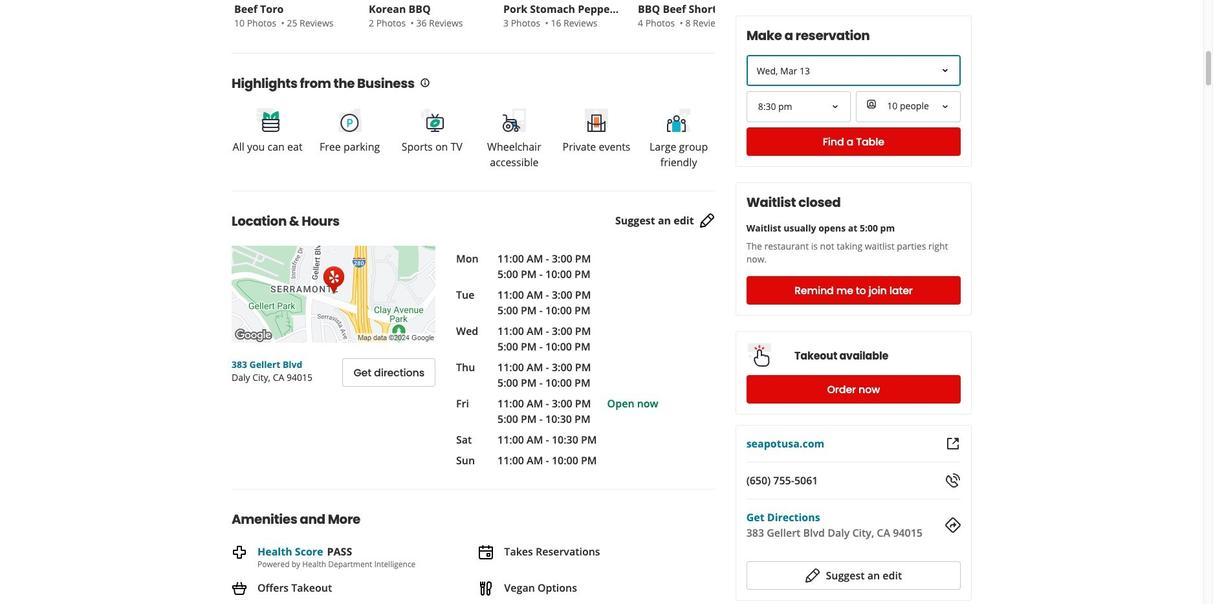 Task type: describe. For each thing, give the bounding box(es) containing it.
free_parking image
[[337, 107, 363, 133]]

amenities and more element
[[211, 489, 726, 605]]

24 directions v2 image
[[946, 518, 961, 533]]

24 reservation v2 image
[[479, 545, 494, 561]]

24 food v2 image
[[479, 582, 494, 597]]

wheelchair_accessible image
[[502, 107, 528, 133]]

24 phone v2 image
[[946, 473, 961, 489]]

sports_on_tv image
[[419, 107, 445, 133]]

Select a date text field
[[747, 55, 961, 86]]

all_you_can_eat image
[[255, 107, 281, 133]]

24 pencil v2 image inside location & hours element
[[700, 213, 715, 229]]

24 medical v2 image
[[232, 545, 247, 561]]

1 vertical spatial 24 pencil v2 image
[[806, 568, 821, 584]]



Task type: locate. For each thing, give the bounding box(es) containing it.
map image
[[232, 246, 436, 343]]

1 horizontal spatial 24 pencil v2 image
[[806, 568, 821, 584]]

location & hours element
[[211, 191, 736, 469]]

large_group_friendly image
[[666, 107, 692, 133]]

None field
[[857, 91, 961, 122], [748, 93, 850, 121], [857, 91, 961, 122], [748, 93, 850, 121]]

0 vertical spatial 24 pencil v2 image
[[700, 213, 715, 229]]

0 horizontal spatial 24 pencil v2 image
[[700, 213, 715, 229]]

24 pencil v2 image
[[700, 213, 715, 229], [806, 568, 821, 584]]

private_events image
[[584, 107, 610, 133]]

24 external link v2 image
[[946, 436, 961, 452]]

24 shopping v2 image
[[232, 582, 247, 597]]

info icon image
[[420, 78, 430, 88], [420, 78, 430, 88]]



Task type: vqa. For each thing, say whether or not it's contained in the screenshot.
THE 'FREE_PARKING' icon
yes



